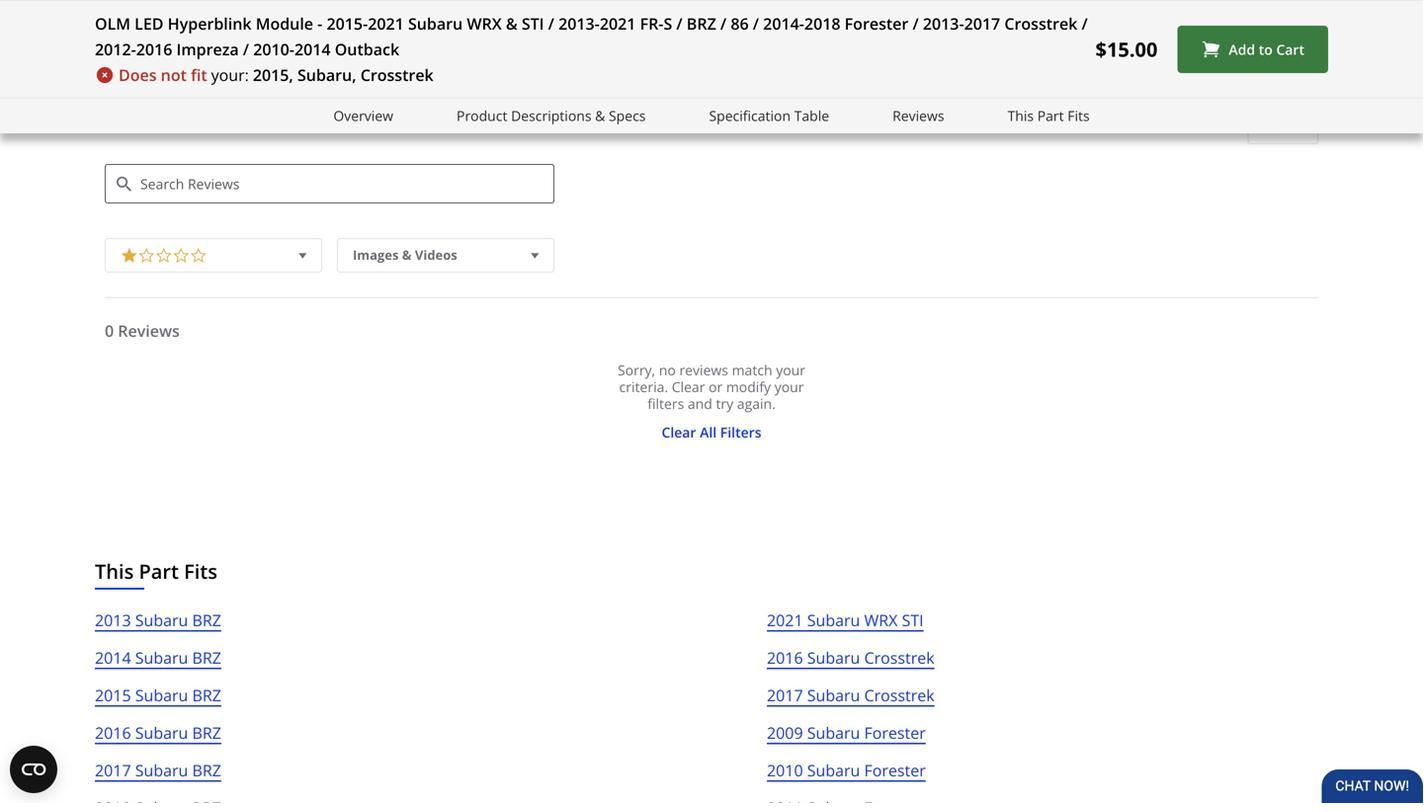 Task type: vqa. For each thing, say whether or not it's contained in the screenshot.
Specification Table link
yes



Task type: locate. For each thing, give the bounding box(es) containing it.
brz up the 2014 subaru brz
[[192, 610, 221, 631]]

subaru for 2014 subaru brz
[[135, 648, 188, 669]]

0 horizontal spatial 2016
[[95, 723, 131, 744]]

1 vertical spatial fits
[[184, 558, 217, 585]]

1 vertical spatial clear
[[672, 378, 705, 397]]

brz right s
[[687, 13, 716, 34]]

2016 for 2016 subaru crosstrek
[[767, 648, 803, 669]]

1 vertical spatial 2017
[[767, 685, 803, 706]]

2 horizontal spatial &
[[595, 106, 605, 125]]

1 horizontal spatial this
[[1008, 106, 1034, 125]]

sti
[[522, 13, 544, 34], [902, 610, 924, 631]]

2 vertical spatial clear
[[662, 423, 696, 442]]

reviews
[[105, 58, 164, 76]]

2015,
[[253, 64, 293, 86]]

0 horizontal spatial all
[[700, 423, 717, 442]]

1 vertical spatial 2016
[[767, 648, 803, 669]]

subaru for 2017 subaru brz
[[135, 760, 188, 782]]

2016 down 2021 subaru wrx sti link
[[767, 648, 803, 669]]

2013- down 4.5 star rating element
[[559, 13, 600, 34]]

2013- up reviews link
[[923, 13, 964, 34]]

0
[[105, 320, 114, 342]]

wrx up product
[[467, 13, 502, 34]]

2 vertical spatial 2017
[[95, 760, 131, 782]]

filters
[[648, 395, 684, 413]]

tab list
[[105, 58, 276, 88]]

product
[[457, 106, 508, 125]]

subaru down "2013 subaru brz" link
[[135, 648, 188, 669]]

empty star image
[[155, 244, 172, 265], [172, 244, 190, 265], [190, 244, 207, 265]]

subaru,
[[297, 64, 356, 86]]

add to cart
[[1229, 40, 1305, 59]]

clear down filters
[[662, 423, 696, 442]]

subaru down 2015 subaru brz link
[[135, 723, 188, 744]]

1 vertical spatial &
[[595, 106, 605, 125]]

& left specs
[[595, 106, 605, 125]]

brz for 2017 subaru brz
[[192, 760, 221, 782]]

0 horizontal spatial down triangle image
[[294, 245, 311, 266]]

2015-
[[327, 13, 368, 34]]

2012-
[[95, 39, 136, 60]]

wrx up 2016 subaru crosstrek
[[864, 610, 898, 631]]

filters
[[720, 423, 762, 442]]

2016 inside the olm led hyperblink module - 2015-2021 subaru wrx & sti / 2013-2021 fr-s / brz / 86 / 2014-2018 forester / 2013-2017 crosstrek / 2012-2016 impreza / 2010-2014 outback
[[136, 39, 172, 60]]

0 vertical spatial forester
[[845, 13, 909, 34]]

1 horizontal spatial all
[[1292, 121, 1307, 137]]

open widget image
[[10, 746, 57, 794]]

all down cart
[[1292, 121, 1307, 137]]

0 horizontal spatial 2021
[[368, 13, 404, 34]]

does
[[119, 64, 157, 86]]

0 vertical spatial clear
[[1260, 121, 1289, 137]]

sti up 2016 subaru crosstrek
[[902, 610, 924, 631]]

0 horizontal spatial this
[[95, 558, 134, 585]]

forester
[[845, 13, 909, 34], [864, 723, 926, 744], [864, 760, 926, 782]]

2016 down led
[[136, 39, 172, 60]]

1 horizontal spatial 2013-
[[923, 13, 964, 34]]

2021 up 2016 subaru crosstrek
[[767, 610, 803, 631]]

match
[[732, 361, 773, 380]]

2016 subaru brz link
[[95, 721, 221, 758]]

& left the videos
[[402, 246, 412, 264]]

sorry,
[[618, 361, 656, 380]]

subaru down the 2016 subaru brz link
[[135, 760, 188, 782]]

0 vertical spatial this
[[1008, 106, 1034, 125]]

Images & Videos Filter field
[[337, 238, 555, 273]]

0 vertical spatial all
[[1292, 121, 1307, 137]]

down triangle image right the videos
[[526, 245, 544, 266]]

images & videos
[[353, 246, 457, 264]]

subaru inside the olm led hyperblink module - 2015-2021 subaru wrx & sti / 2013-2021 fr-s / brz / 86 / 2014-2018 forester / 2013-2017 crosstrek / 2012-2016 impreza / 2010-2014 outback
[[408, 13, 463, 34]]

2013
[[95, 610, 131, 631]]

forester right "2018"
[[845, 13, 909, 34]]

2021 up outback
[[368, 13, 404, 34]]

0 horizontal spatial wrx
[[467, 13, 502, 34]]

does not fit your: 2015, subaru, crosstrek
[[119, 64, 434, 86]]

overview link
[[333, 105, 393, 127]]

reviews for 0 reviews
[[118, 320, 180, 342]]

1 horizontal spatial 2017
[[767, 685, 803, 706]]

subaru for 2016 subaru brz
[[135, 723, 188, 744]]

brz down "2013 subaru brz" link
[[192, 648, 221, 669]]

0 vertical spatial wrx
[[467, 13, 502, 34]]

2017 subaru brz link
[[95, 758, 221, 796]]

0 vertical spatial 2017
[[964, 13, 1000, 34]]

$15.00
[[1096, 36, 1158, 63]]

specification
[[709, 106, 791, 125]]

cart
[[1277, 40, 1305, 59]]

2016 down 2015
[[95, 723, 131, 744]]

forester down 2009 subaru forester link
[[864, 760, 926, 782]]

brz inside the olm led hyperblink module - 2015-2021 subaru wrx & sti / 2013-2021 fr-s / brz / 86 / 2014-2018 forester / 2013-2017 crosstrek / 2012-2016 impreza / 2010-2014 outback
[[687, 13, 716, 34]]

part
[[1038, 106, 1064, 125], [139, 558, 179, 585]]

down triangle image inside images & videos filter field
[[526, 245, 544, 266]]

subaru down 2021 subaru wrx sti link
[[807, 648, 860, 669]]

crosstrek up this part fits link
[[1005, 13, 1078, 34]]

this part fits
[[1008, 106, 1090, 125], [95, 558, 217, 585]]

brz down 2015 subaru brz link
[[192, 723, 221, 744]]

clear down add to cart
[[1260, 121, 1289, 137]]

1 horizontal spatial wrx
[[864, 610, 898, 631]]

2021
[[368, 13, 404, 34], [600, 13, 636, 34], [767, 610, 803, 631]]

1 vertical spatial all
[[700, 423, 717, 442]]

2 vertical spatial &
[[402, 246, 412, 264]]

2016 subaru crosstrek
[[767, 648, 935, 669]]

2015 subaru brz link
[[95, 683, 221, 721]]

2 horizontal spatial 2016
[[767, 648, 803, 669]]

1 empty star image from the left
[[155, 244, 172, 265]]

tab list containing reviews
[[105, 58, 276, 88]]

2 vertical spatial forester
[[864, 760, 926, 782]]

brz down 2014 subaru brz link
[[192, 685, 221, 706]]

reviews
[[893, 106, 945, 125], [148, 111, 210, 132], [118, 320, 180, 342]]

0 vertical spatial this part fits
[[1008, 106, 1090, 125]]

0 vertical spatial fits
[[1068, 106, 1090, 125]]

0 horizontal spatial this part fits
[[95, 558, 217, 585]]

clear
[[1260, 121, 1289, 137], [672, 378, 705, 397], [662, 423, 696, 442]]

& up product
[[506, 13, 518, 34]]

forester inside the olm led hyperblink module - 2015-2021 subaru wrx & sti / 2013-2021 fr-s / brz / 86 / 2014-2018 forester / 2013-2017 crosstrek / 2012-2016 impreza / 2010-2014 outback
[[845, 13, 909, 34]]

subaru down 2016 subaru crosstrek link
[[807, 685, 860, 706]]

2010 subaru forester link
[[767, 758, 926, 796]]

2010
[[767, 760, 803, 782]]

not
[[161, 64, 187, 86]]

2017 for crosstrek
[[767, 685, 803, 706]]

forester down 2017 subaru crosstrek link
[[864, 723, 926, 744]]

olm led hyperblink module - 2015-2021 subaru wrx & sti / 2013-2021 fr-s / brz / 86 / 2014-2018 forester / 2013-2017 crosstrek / 2012-2016 impreza / 2010-2014 outback
[[95, 13, 1088, 60]]

2014 subaru brz
[[95, 648, 221, 669]]

filter reviews heading
[[105, 111, 1319, 149]]

2021 down 4.5 star rating element
[[600, 13, 636, 34]]

1 vertical spatial this
[[95, 558, 134, 585]]

2013-
[[559, 13, 600, 34], [923, 13, 964, 34]]

1 vertical spatial part
[[139, 558, 179, 585]]

your
[[776, 361, 806, 380], [775, 378, 804, 397]]

86
[[731, 13, 749, 34]]

questions
[[182, 58, 258, 76]]

reviews link
[[893, 105, 945, 127]]

0 horizontal spatial &
[[402, 246, 412, 264]]

subaru for 2010 subaru forester
[[807, 760, 860, 782]]

subaru
[[408, 13, 463, 34], [135, 610, 188, 631], [807, 610, 860, 631], [135, 648, 188, 669], [807, 648, 860, 669], [135, 685, 188, 706], [807, 685, 860, 706], [135, 723, 188, 744], [807, 723, 860, 744], [135, 760, 188, 782], [807, 760, 860, 782]]

1 vertical spatial forester
[[864, 723, 926, 744]]

all inside button
[[1292, 121, 1307, 137]]

hyperblink
[[168, 13, 252, 34]]

1 horizontal spatial fits
[[1068, 106, 1090, 125]]

0 vertical spatial sti
[[522, 13, 544, 34]]

all down "and"
[[700, 423, 717, 442]]

down triangle image left images
[[294, 245, 311, 266]]

2014 down 2013
[[95, 648, 131, 669]]

1 horizontal spatial sti
[[902, 610, 924, 631]]

to
[[1259, 40, 1273, 59]]

clear left or
[[672, 378, 705, 397]]

brz down the 2016 subaru brz link
[[192, 760, 221, 782]]

specification table link
[[709, 105, 829, 127]]

2017
[[964, 13, 1000, 34], [767, 685, 803, 706], [95, 760, 131, 782]]

subaru for 2017 subaru crosstrek
[[807, 685, 860, 706]]

2009
[[767, 723, 803, 744]]

subaru down 2009 subaru forester link
[[807, 760, 860, 782]]

1 horizontal spatial 2014
[[294, 39, 331, 60]]

2017 subaru crosstrek
[[767, 685, 935, 706]]

reviews for filter reviews
[[148, 111, 210, 132]]

0 horizontal spatial sti
[[522, 13, 544, 34]]

1 2013- from the left
[[559, 13, 600, 34]]

1 down triangle image from the left
[[294, 245, 311, 266]]

1 horizontal spatial down triangle image
[[526, 245, 544, 266]]

subaru right 2015-
[[408, 13, 463, 34]]

0 vertical spatial 2016
[[136, 39, 172, 60]]

filter reviews
[[105, 111, 210, 132]]

subaru for 2016 subaru crosstrek
[[807, 648, 860, 669]]

0 horizontal spatial 2017
[[95, 760, 131, 782]]

0 horizontal spatial 2014
[[95, 648, 131, 669]]

2014
[[294, 39, 331, 60], [95, 648, 131, 669]]

sti inside the olm led hyperblink module - 2015-2021 subaru wrx & sti / 2013-2021 fr-s / brz / 86 / 2014-2018 forester / 2013-2017 crosstrek / 2012-2016 impreza / 2010-2014 outback
[[522, 13, 544, 34]]

2014-
[[763, 13, 805, 34]]

0 horizontal spatial part
[[139, 558, 179, 585]]

2014 inside the olm led hyperblink module - 2015-2021 subaru wrx & sti / 2013-2021 fr-s / brz / 86 / 2014-2018 forester / 2013-2017 crosstrek / 2012-2016 impreza / 2010-2014 outback
[[294, 39, 331, 60]]

2 horizontal spatial 2017
[[964, 13, 1000, 34]]

1 horizontal spatial &
[[506, 13, 518, 34]]

/
[[548, 13, 554, 34], [676, 13, 683, 34], [721, 13, 727, 34], [753, 13, 759, 34], [913, 13, 919, 34], [1082, 13, 1088, 34], [243, 39, 249, 60]]

0 horizontal spatial 2013-
[[559, 13, 600, 34]]

0 vertical spatial part
[[1038, 106, 1064, 125]]

2014 down -
[[294, 39, 331, 60]]

star image
[[121, 244, 138, 265]]

empty star image
[[138, 244, 155, 265]]

4.5 star rating element
[[579, 0, 638, 4]]

brz for 2013 subaru brz
[[192, 610, 221, 631]]

1 horizontal spatial this part fits
[[1008, 106, 1090, 125]]

2015
[[95, 685, 131, 706]]

0 vertical spatial &
[[506, 13, 518, 34]]

2017 inside the olm led hyperblink module - 2015-2021 subaru wrx & sti / 2013-2021 fr-s / brz / 86 / 2014-2018 forester / 2013-2017 crosstrek / 2012-2016 impreza / 2010-2014 outback
[[964, 13, 1000, 34]]

reviews
[[680, 361, 728, 380]]

down triangle image
[[294, 245, 311, 266], [526, 245, 544, 266]]

subaru for 2015 subaru brz
[[135, 685, 188, 706]]

0 vertical spatial 2014
[[294, 39, 331, 60]]

clear all button
[[1248, 114, 1319, 145]]

2 vertical spatial 2016
[[95, 723, 131, 744]]

your right match
[[776, 361, 806, 380]]

subaru up 2016 subaru crosstrek
[[807, 610, 860, 631]]

wrx
[[467, 13, 502, 34], [864, 610, 898, 631]]

reviews inside heading
[[148, 111, 210, 132]]

subaru down 2014 subaru brz link
[[135, 685, 188, 706]]

fits
[[1068, 106, 1090, 125], [184, 558, 217, 585]]

sti up the product descriptions & specs
[[522, 13, 544, 34]]

2016 subaru brz
[[95, 723, 221, 744]]

1 vertical spatial wrx
[[864, 610, 898, 631]]

&
[[506, 13, 518, 34], [595, 106, 605, 125], [402, 246, 412, 264]]

subaru down 2017 subaru crosstrek link
[[807, 723, 860, 744]]

1 horizontal spatial 2016
[[136, 39, 172, 60]]

subaru up the 2014 subaru brz
[[135, 610, 188, 631]]

2 down triangle image from the left
[[526, 245, 544, 266]]

wrx inside the olm led hyperblink module - 2015-2021 subaru wrx & sti / 2013-2021 fr-s / brz / 86 / 2014-2018 forester / 2013-2017 crosstrek / 2012-2016 impreza / 2010-2014 outback
[[467, 13, 502, 34]]

2013 subaru brz
[[95, 610, 221, 631]]



Task type: describe. For each thing, give the bounding box(es) containing it.
2021 subaru wrx sti link
[[767, 608, 924, 646]]

add
[[1229, 40, 1255, 59]]

criteria.
[[619, 378, 668, 397]]

2010-
[[253, 39, 294, 60]]

led
[[135, 13, 164, 34]]

1 horizontal spatial part
[[1038, 106, 1064, 125]]

subaru for 2021 subaru wrx sti
[[807, 610, 860, 631]]

or
[[709, 378, 723, 397]]

and
[[688, 395, 712, 413]]

2010 subaru forester
[[767, 760, 926, 782]]

outback
[[335, 39, 399, 60]]

modify
[[726, 378, 771, 397]]

-
[[317, 13, 323, 34]]

clear all
[[1260, 121, 1307, 137]]

2009 subaru forester link
[[767, 721, 926, 758]]

clear all filters link
[[655, 423, 769, 442]]

& inside the olm led hyperblink module - 2015-2021 subaru wrx & sti / 2013-2021 fr-s / brz / 86 / 2014-2018 forester / 2013-2017 crosstrek / 2012-2016 impreza / 2010-2014 outback
[[506, 13, 518, 34]]

2015 subaru brz
[[95, 685, 221, 706]]

crosstrek down 2016 subaru crosstrek link
[[864, 685, 935, 706]]

again.
[[737, 395, 776, 413]]

images & videos element
[[337, 238, 555, 273]]

your:
[[211, 64, 249, 86]]

crosstrek inside the olm led hyperblink module - 2015-2021 subaru wrx & sti / 2013-2021 fr-s / brz / 86 / 2014-2018 forester / 2013-2017 crosstrek / 2012-2016 impreza / 2010-2014 outback
[[1005, 13, 1078, 34]]

this part fits link
[[1008, 105, 1090, 127]]

2017 for brz
[[95, 760, 131, 782]]

Search Reviews search field
[[105, 164, 555, 204]]

table
[[794, 106, 829, 125]]

forester for 2010 subaru forester
[[864, 760, 926, 782]]

2018
[[805, 13, 841, 34]]

fr-
[[640, 13, 664, 34]]

product descriptions & specs link
[[457, 105, 646, 127]]

2 empty star image from the left
[[172, 244, 190, 265]]

brz for 2016 subaru brz
[[192, 723, 221, 744]]

sorry, no reviews match your criteria. clear or modify your filters and try again. clear all filters
[[618, 361, 806, 442]]

images
[[353, 246, 399, 264]]

try
[[716, 395, 734, 413]]

brz for 2015 subaru brz
[[192, 685, 221, 706]]

videos
[[415, 246, 457, 264]]

module
[[256, 13, 313, 34]]

crosstrek down outback
[[360, 64, 434, 86]]

1 vertical spatial 2014
[[95, 648, 131, 669]]

0 reviews
[[105, 320, 180, 342]]

2016 for 2016 subaru brz
[[95, 723, 131, 744]]

specs
[[609, 106, 646, 125]]

2 2013- from the left
[[923, 13, 964, 34]]

specification table
[[709, 106, 829, 125]]

subaru for 2013 subaru brz
[[135, 610, 188, 631]]

1 horizontal spatial 2021
[[600, 13, 636, 34]]

crosstrek up "2017 subaru crosstrek" on the bottom right of page
[[864, 648, 935, 669]]

product descriptions & specs
[[457, 106, 646, 125]]

2013 subaru brz link
[[95, 608, 221, 646]]

s
[[664, 13, 672, 34]]

1 vertical spatial this part fits
[[95, 558, 217, 585]]

forester for 2009 subaru forester
[[864, 723, 926, 744]]

fits inside this part fits link
[[1068, 106, 1090, 125]]

olm
[[95, 13, 130, 34]]

add to cart button
[[1178, 26, 1328, 73]]

2 horizontal spatial 2021
[[767, 610, 803, 631]]

2009 subaru forester
[[767, 723, 926, 744]]

2021 subaru wrx sti
[[767, 610, 924, 631]]

impreza
[[176, 39, 239, 60]]

subaru for 2009 subaru forester
[[807, 723, 860, 744]]

brz for 2014 subaru brz
[[192, 648, 221, 669]]

filter
[[105, 111, 144, 132]]

2016 subaru crosstrek link
[[767, 646, 935, 683]]

2014 subaru brz link
[[95, 646, 221, 683]]

3 empty star image from the left
[[190, 244, 207, 265]]

1 vertical spatial sti
[[902, 610, 924, 631]]

wrx inside 2021 subaru wrx sti link
[[864, 610, 898, 631]]

2017 subaru crosstrek link
[[767, 683, 935, 721]]

all inside sorry, no reviews match your criteria. clear or modify your filters and try again. clear all filters
[[700, 423, 717, 442]]

& inside field
[[402, 246, 412, 264]]

descriptions
[[511, 106, 592, 125]]

overview
[[333, 106, 393, 125]]

fit
[[191, 64, 207, 86]]

your right modify
[[775, 378, 804, 397]]

magnifying glass image
[[117, 177, 131, 192]]

Rating Filter field
[[105, 238, 322, 273]]

clear inside button
[[1260, 121, 1289, 137]]

2017 subaru brz
[[95, 760, 221, 782]]

rating element
[[105, 238, 322, 273]]

no
[[659, 361, 676, 380]]

0 horizontal spatial fits
[[184, 558, 217, 585]]



